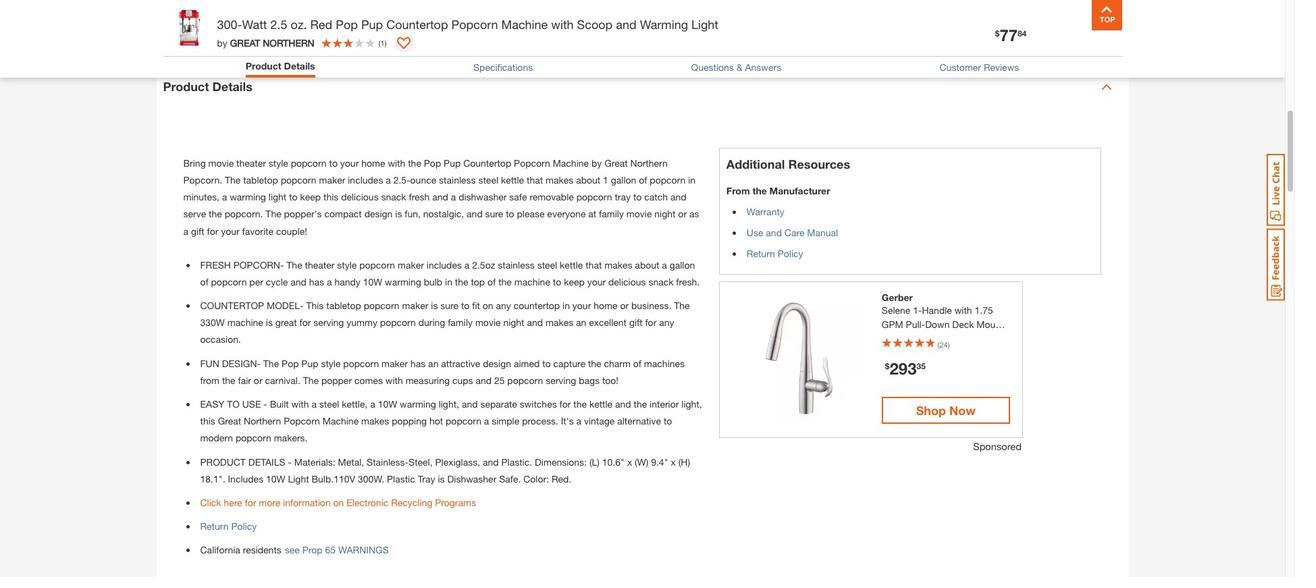 Task type: locate. For each thing, give the bounding box(es) containing it.
model-
[[267, 300, 304, 312]]

for right here
[[245, 497, 256, 509]]

handle
[[923, 305, 953, 316]]

serving inside fun design- the pop pup style popcorn maker has an attractive design aimed to capture the charm of machines from the fair or carnival. the popper comes with measuring cups and 25 popcorn serving bags too!
[[546, 375, 576, 386]]

kettle up safe
[[501, 174, 524, 186]]

1 vertical spatial by
[[592, 157, 602, 169]]

design up the 25
[[483, 358, 511, 369]]

1 vertical spatial policy
[[778, 248, 804, 259]]

california residents see prop 65 warnings
[[200, 545, 389, 556]]

2 horizontal spatial steel
[[538, 259, 558, 271]]

style up 'light' at the top of the page
[[269, 157, 288, 169]]

includes left 2.5-
[[348, 174, 383, 186]]

additional resources
[[727, 157, 851, 171]]

return policy for bottom return policy link
[[200, 521, 257, 533]]

product
[[246, 60, 281, 72], [163, 79, 209, 94]]

read
[[960, 30, 983, 41]]

2 vertical spatial popcorn
[[284, 416, 320, 427]]

or
[[679, 208, 687, 220], [620, 300, 629, 312], [254, 375, 263, 386]]

popcorn up handy
[[360, 259, 395, 271]]

0 vertical spatial pup
[[361, 17, 383, 32]]

0 vertical spatial northern
[[631, 157, 668, 169]]

sure
[[485, 208, 504, 220], [441, 300, 459, 312]]

or left as
[[679, 208, 687, 220]]

1 vertical spatial about
[[635, 259, 660, 271]]

2 vertical spatial policy
[[231, 521, 257, 533]]

1 vertical spatial (
[[938, 340, 940, 349]]

330w
[[200, 317, 225, 329]]

product details down northern
[[246, 60, 315, 72]]

style
[[269, 157, 288, 169], [337, 259, 357, 271], [321, 358, 341, 369]]

policy
[[1016, 30, 1042, 41], [778, 248, 804, 259], [231, 521, 257, 533]]

product image image
[[167, 7, 210, 51]]

2 vertical spatial 10w
[[266, 473, 285, 485]]

an left "excellent"
[[576, 317, 587, 329]]

excellent
[[589, 317, 627, 329]]

details
[[284, 60, 315, 72], [212, 79, 253, 94]]

1 horizontal spatial gallon
[[670, 259, 695, 271]]

1 vertical spatial design
[[483, 358, 511, 369]]

about up at
[[576, 174, 601, 186]]

watt
[[242, 17, 267, 32]]

maker inside fun design- the pop pup style popcorn maker has an attractive design aimed to capture the charm of machines from the fair or carnival. the popper comes with measuring cups and 25 popcorn serving bags too!
[[382, 358, 408, 369]]

pup down "this"
[[302, 358, 319, 369]]

family inside countertop model- this tabletop popcorn maker is sure to fit on any countertop in your home or business. the 330w machine is great for serving yummy popcorn during family movie night and makes an excellent gift for any occasion.
[[448, 317, 473, 329]]

makes up removable
[[546, 174, 574, 186]]

style up popper
[[321, 358, 341, 369]]

0 vertical spatial gift
[[191, 225, 204, 237]]

serving inside countertop model- this tabletop popcorn maker is sure to fit on any countertop in your home or business. the 330w machine is great for serving yummy popcorn during family movie night and makes an excellent gift for any occasion.
[[314, 317, 344, 329]]

0 vertical spatial policy
[[1016, 30, 1042, 41]]

this
[[306, 300, 324, 312]]

design left the fun,
[[365, 208, 393, 220]]

any right fit
[[496, 300, 511, 312]]

0 horizontal spatial serving
[[314, 317, 344, 329]]

during
[[419, 317, 445, 329]]

10w
[[363, 276, 383, 288], [378, 399, 397, 410], [266, 473, 285, 485]]

movie
[[208, 157, 234, 169], [627, 208, 652, 220], [476, 317, 501, 329]]

0 horizontal spatial home
[[362, 157, 385, 169]]

1 vertical spatial delicious
[[609, 276, 646, 288]]

separate
[[481, 399, 517, 410]]

measuring
[[406, 375, 450, 386]]

1 horizontal spatial $
[[996, 28, 1000, 38]]

65
[[325, 545, 336, 556]]

light down materials:
[[288, 473, 309, 485]]

and down cups
[[462, 399, 478, 410]]

1 vertical spatial countertop
[[464, 157, 512, 169]]

1 vertical spatial -
[[288, 456, 292, 468]]

of
[[639, 174, 648, 186], [200, 276, 209, 288], [488, 276, 496, 288], [634, 358, 642, 369]]

and down countertop
[[527, 317, 543, 329]]

this up compact at left top
[[324, 191, 339, 203]]

$ inside $ 77 84
[[996, 28, 1000, 38]]

plastic.
[[502, 456, 532, 468]]

pup up ( 1 )
[[361, 17, 383, 32]]

product down product image
[[163, 79, 209, 94]]

25
[[494, 375, 505, 386]]

popcorn down aimed at left bottom
[[508, 375, 543, 386]]

materials:
[[294, 456, 336, 468]]

x left (h)
[[671, 456, 676, 468]]

pop inside bring movie theater style popcorn to your home with the pop pup countertop popcorn machine by great northern popcorn. the tabletop popcorn maker includes a 2.5-ounce stainless steel kettle that makes about 1 gallon of popcorn in minutes, a warming light to keep this delicious snack fresh and a dishwasher safe removable popcorn tray to catch and serve the popcorn. the popper's compact design is fun, nostalgic, and sure to please everyone at family movie night or as a gift for your favorite couple!
[[424, 157, 441, 169]]

in inside countertop model- this tabletop popcorn maker is sure to fit on any countertop in your home or business. the 330w machine is great for serving yummy popcorn during family movie night and makes an excellent gift for any occasion.
[[563, 300, 570, 312]]

1 vertical spatial family
[[448, 317, 473, 329]]

specifications
[[474, 61, 533, 73]]

movie down tray
[[627, 208, 652, 220]]

1 vertical spatial popcorn
[[514, 157, 550, 169]]

0 vertical spatial design
[[365, 208, 393, 220]]

makes down "kettle," at the bottom left
[[361, 416, 389, 427]]

click here for more information on electronic recycling programs link
[[200, 497, 476, 509]]

$ left 84
[[996, 28, 1000, 38]]

1 horizontal spatial sure
[[485, 208, 504, 220]]

a right minutes,
[[222, 191, 227, 203]]

return policy for the topmost return policy link
[[747, 248, 804, 259]]

steel inside easy to use - built with a steel kettle, a 10w warming light, and separate switches for the kettle and the interior light, this great northern popcorn machine makes popping hot popcorn a simple process. it's a vintage alternative to modern popcorn makers.
[[319, 399, 339, 410]]

by up at
[[592, 157, 602, 169]]

0 vertical spatial product details
[[246, 60, 315, 72]]

manufacturer
[[770, 185, 831, 196]]

countertop up the dishwasher
[[464, 157, 512, 169]]

with inside easy to use - built with a steel kettle, a 10w warming light, and separate switches for the kettle and the interior light, this great northern popcorn machine makes popping hot popcorn a simple process. it's a vintage alternative to modern popcorn makers.
[[292, 399, 309, 410]]

plexiglass,
[[435, 456, 480, 468]]

or up "excellent"
[[620, 300, 629, 312]]

countertop
[[514, 300, 560, 312]]

machine inside fresh popcorn- the theater style popcorn maker includes a 2.5oz stainless steel kettle that makes about a gallon of popcorn per cycle and has a handy 10w warming bulb in the top of the machine to keep your delicious snack fresh.
[[515, 276, 551, 288]]

that up safe
[[527, 174, 543, 186]]

return policy link down use and care manual
[[747, 248, 804, 259]]

popcorn inside easy to use - built with a steel kettle, a 10w warming light, and separate switches for the kettle and the interior light, this great northern popcorn machine makes popping hot popcorn a simple process. it's a vintage alternative to modern popcorn makers.
[[284, 416, 320, 427]]

2 vertical spatial style
[[321, 358, 341, 369]]

print
[[677, 12, 699, 25]]

x
[[628, 456, 633, 468], [671, 456, 676, 468]]

and
[[616, 17, 637, 32], [433, 191, 449, 203], [671, 191, 687, 203], [467, 208, 483, 220], [766, 227, 782, 238], [291, 276, 307, 288], [527, 317, 543, 329], [476, 375, 492, 386], [462, 399, 478, 410], [616, 399, 631, 410], [483, 456, 499, 468]]

0 horizontal spatial theater
[[237, 157, 266, 169]]

an inside countertop model- this tabletop popcorn maker is sure to fit on any countertop in your home or business. the 330w machine is great for serving yummy popcorn during family movie night and makes an excellent gift for any occasion.
[[576, 317, 587, 329]]

machine down "kettle," at the bottom left
[[323, 416, 359, 427]]

1 horizontal spatial or
[[620, 300, 629, 312]]

1 horizontal spatial on
[[483, 300, 494, 312]]

mount
[[977, 319, 1004, 330]]

popcorn.
[[183, 174, 222, 186]]

on right fit
[[483, 300, 494, 312]]

1 vertical spatial gallon
[[670, 259, 695, 271]]

2 horizontal spatial policy
[[1016, 30, 1042, 41]]

theater up handy
[[305, 259, 335, 271]]

light, up hot
[[439, 399, 459, 410]]

includes inside fresh popcorn- the theater style popcorn maker includes a 2.5oz stainless steel kettle that makes about a gallon of popcorn per cycle and has a handy 10w warming bulb in the top of the machine to keep your delicious snack fresh.
[[427, 259, 462, 271]]

1 horizontal spatial countertop
[[464, 157, 512, 169]]

product details down great
[[163, 79, 253, 94]]

1 vertical spatial northern
[[244, 416, 281, 427]]

night down "catch"
[[655, 208, 676, 220]]

0 horizontal spatial countertop
[[387, 17, 448, 32]]

tabletop down handy
[[326, 300, 361, 312]]

) for ( 24 )
[[948, 340, 950, 349]]

maker up compact at left top
[[319, 174, 346, 186]]

a right "kettle," at the bottom left
[[370, 399, 376, 410]]

2 x from the left
[[671, 456, 676, 468]]

has inside fun design- the pop pup style popcorn maker has an attractive design aimed to capture the charm of machines from the fair or carnival. the popper comes with measuring cups and 25 popcorn serving bags too!
[[411, 358, 426, 369]]

1 vertical spatial steel
[[538, 259, 558, 271]]

0 vertical spatial kettle
[[501, 174, 524, 186]]

stainless right 2.5oz
[[498, 259, 535, 271]]

bulb
[[424, 276, 443, 288]]

with right built
[[292, 399, 309, 410]]

about up business.
[[635, 259, 660, 271]]

selene
[[882, 305, 911, 316]]

0 vertical spatial return
[[985, 30, 1014, 41]]

questions
[[692, 61, 734, 73]]

1 horizontal spatial tabletop
[[326, 300, 361, 312]]

has up "this"
[[309, 276, 324, 288]]

policy inside "read return policy" link
[[1016, 30, 1042, 41]]

charm
[[604, 358, 631, 369]]

countertop
[[387, 17, 448, 32], [464, 157, 512, 169]]

1 vertical spatial )
[[948, 340, 950, 349]]

popcorn up popper's
[[291, 157, 327, 169]]

0 horizontal spatial -
[[264, 399, 267, 410]]

2 horizontal spatial or
[[679, 208, 687, 220]]

this inside bring movie theater style popcorn to your home with the pop pup countertop popcorn machine by great northern popcorn. the tabletop popcorn maker includes a 2.5-ounce stainless steel kettle that makes about 1 gallon of popcorn in minutes, a warming light to keep this delicious snack fresh and a dishwasher safe removable popcorn tray to catch and serve the popcorn. the popper's compact design is fun, nostalgic, and sure to please everyone at family movie night or as a gift for your favorite couple!
[[324, 191, 339, 203]]

is inside bring movie theater style popcorn to your home with the pop pup countertop popcorn machine by great northern popcorn. the tabletop popcorn maker includes a 2.5-ounce stainless steel kettle that makes about 1 gallon of popcorn in minutes, a warming light to keep this delicious snack fresh and a dishwasher safe removable popcorn tray to catch and serve the popcorn. the popper's compact design is fun, nostalgic, and sure to please everyone at family movie night or as a gift for your favorite couple!
[[395, 208, 402, 220]]

1 horizontal spatial design
[[483, 358, 511, 369]]

0 horizontal spatial by
[[217, 37, 228, 48]]

northern up "catch"
[[631, 157, 668, 169]]

1 horizontal spatial this
[[324, 191, 339, 203]]

home up compact at left top
[[362, 157, 385, 169]]

77
[[1000, 26, 1018, 45]]

0 horizontal spatial )
[[385, 38, 387, 47]]

use
[[747, 227, 764, 238]]

home up "excellent"
[[594, 300, 618, 312]]

to up countertop
[[553, 276, 562, 288]]

movie up popcorn.
[[208, 157, 234, 169]]

design inside fun design- the pop pup style popcorn maker has an attractive design aimed to capture the charm of machines from the fair or carnival. the popper comes with measuring cups and 25 popcorn serving bags too!
[[483, 358, 511, 369]]

to right 'light' at the top of the page
[[289, 191, 298, 203]]

pop inside fun design- the pop pup style popcorn maker has an attractive design aimed to capture the charm of machines from the fair or carnival. the popper comes with measuring cups and 25 popcorn serving bags too!
[[282, 358, 299, 369]]

(h)
[[679, 456, 691, 468]]

warming
[[230, 191, 266, 203], [385, 276, 421, 288], [400, 399, 436, 410]]

2 horizontal spatial movie
[[627, 208, 652, 220]]

use and care manual link
[[747, 227, 839, 238]]

sure inside countertop model- this tabletop popcorn maker is sure to fit on any countertop in your home or business. the 330w machine is great for serving yummy popcorn during family movie night and makes an excellent gift for any occasion.
[[441, 300, 459, 312]]

2 horizontal spatial pup
[[444, 157, 461, 169]]

1 vertical spatial details
[[212, 79, 253, 94]]

gift inside countertop model- this tabletop popcorn maker is sure to fit on any countertop in your home or business. the 330w machine is great for serving yummy popcorn during family movie night and makes an excellent gift for any occasion.
[[630, 317, 643, 329]]

popcorn down the fresh
[[211, 276, 247, 288]]

1 horizontal spatial northern
[[631, 157, 668, 169]]

0 horizontal spatial pop
[[282, 358, 299, 369]]

$ down prep
[[886, 361, 890, 371]]

0 vertical spatial movie
[[208, 157, 234, 169]]

kettle down everyone
[[560, 259, 583, 271]]

theater
[[237, 157, 266, 169], [305, 259, 335, 271]]

any down business.
[[660, 317, 675, 329]]

1 vertical spatial theater
[[305, 259, 335, 271]]

to right aimed at left bottom
[[543, 358, 551, 369]]

home inside bring movie theater style popcorn to your home with the pop pup countertop popcorn machine by great northern popcorn. the tabletop popcorn maker includes a 2.5-ounce stainless steel kettle that makes about 1 gallon of popcorn in minutes, a warming light to keep this delicious snack fresh and a dishwasher safe removable popcorn tray to catch and serve the popcorn. the popper's compact design is fun, nostalgic, and sure to please everyone at family movie night or as a gift for your favorite couple!
[[362, 157, 385, 169]]

1 horizontal spatial popcorn
[[452, 17, 498, 32]]

use and care manual
[[747, 227, 839, 238]]

night inside countertop model- this tabletop popcorn maker is sure to fit on any countertop in your home or business. the 330w machine is great for serving yummy popcorn during family movie night and makes an excellent gift for any occasion.
[[504, 317, 525, 329]]

0 vertical spatial 10w
[[363, 276, 383, 288]]

snack inside fresh popcorn- the theater style popcorn maker includes a 2.5oz stainless steel kettle that makes about a gallon of popcorn per cycle and has a handy 10w warming bulb in the top of the machine to keep your delicious snack fresh.
[[649, 276, 674, 288]]

maker inside fresh popcorn- the theater style popcorn maker includes a 2.5oz stainless steel kettle that makes about a gallon of popcorn per cycle and has a handy 10w warming bulb in the top of the machine to keep your delicious snack fresh.
[[398, 259, 424, 271]]

any
[[496, 300, 511, 312], [660, 317, 675, 329]]

0 vertical spatial keep
[[300, 191, 321, 203]]

additional
[[727, 157, 785, 171]]

cycle
[[266, 276, 288, 288]]

0 horizontal spatial product
[[163, 79, 209, 94]]

2 vertical spatial or
[[254, 375, 263, 386]]

is
[[395, 208, 402, 220], [431, 300, 438, 312], [266, 317, 273, 329], [438, 473, 445, 485]]

0 horizontal spatial policy
[[231, 521, 257, 533]]

0 horizontal spatial steel
[[319, 399, 339, 410]]

1 vertical spatial that
[[586, 259, 602, 271]]

sure down the dishwasher
[[485, 208, 504, 220]]

( for 24
[[938, 340, 940, 349]]

makes inside countertop model- this tabletop popcorn maker is sure to fit on any countertop in your home or business. the 330w machine is great for serving yummy popcorn during family movie night and makes an excellent gift for any occasion.
[[546, 317, 574, 329]]

makes inside fresh popcorn- the theater style popcorn maker includes a 2.5oz stainless steel kettle that makes about a gallon of popcorn per cycle and has a handy 10w warming bulb in the top of the machine to keep your delicious snack fresh.
[[605, 259, 633, 271]]

with inside fun design- the pop pup style popcorn maker has an attractive design aimed to capture the charm of machines from the fair or carnival. the popper comes with measuring cups and 25 popcorn serving bags too!
[[386, 375, 403, 386]]

for up the fresh
[[207, 225, 218, 237]]

read return policy
[[960, 30, 1042, 41]]

display image
[[397, 37, 410, 51]]

light right warming
[[692, 17, 719, 32]]

9.4"
[[651, 456, 669, 468]]

this inside easy to use - built with a steel kettle, a 10w warming light, and separate switches for the kettle and the interior light, this great northern popcorn machine makes popping hot popcorn a simple process. it's a vintage alternative to modern popcorn makers.
[[200, 416, 215, 427]]

for inside easy to use - built with a steel kettle, a 10w warming light, and separate switches for the kettle and the interior light, this great northern popcorn machine makes popping hot popcorn a simple process. it's a vintage alternative to modern popcorn makers.
[[560, 399, 571, 410]]

machine up specifications on the left top
[[502, 17, 548, 32]]

0 vertical spatial machine
[[515, 276, 551, 288]]

about
[[576, 174, 601, 186], [635, 259, 660, 271]]

attractive
[[441, 358, 481, 369]]

top button
[[1092, 0, 1123, 30]]

and up nostalgic,
[[433, 191, 449, 203]]

1 horizontal spatial gift
[[630, 317, 643, 329]]

- inside easy to use - built with a steel kettle, a 10w warming light, and separate switches for the kettle and the interior light, this great northern popcorn machine makes popping hot popcorn a simple process. it's a vintage alternative to modern popcorn makers.
[[264, 399, 267, 410]]

with right the comes
[[386, 375, 403, 386]]

gerber
[[882, 292, 913, 303]]

sure up during
[[441, 300, 459, 312]]

steel down popper
[[319, 399, 339, 410]]

0 vertical spatial return policy
[[747, 248, 804, 259]]

1 horizontal spatial any
[[660, 317, 675, 329]]

makes
[[546, 174, 574, 186], [605, 259, 633, 271], [546, 317, 574, 329], [361, 416, 389, 427]]

movie inside countertop model- this tabletop popcorn maker is sure to fit on any countertop in your home or business. the 330w machine is great for serving yummy popcorn during family movie night and makes an excellent gift for any occasion.
[[476, 317, 501, 329]]

live chat image
[[1267, 154, 1286, 226]]

your inside countertop model- this tabletop popcorn maker is sure to fit on any countertop in your home or business. the 330w machine is great for serving yummy popcorn during family movie night and makes an excellent gift for any occasion.
[[573, 300, 591, 312]]

to down interior
[[664, 416, 672, 427]]

details
[[248, 456, 285, 468]]

( for 1
[[379, 38, 381, 47]]

0 horizontal spatial delicious
[[341, 191, 379, 203]]

0 vertical spatial (
[[379, 38, 381, 47]]

) for ( 1 )
[[385, 38, 387, 47]]

1 vertical spatial has
[[411, 358, 426, 369]]

0 horizontal spatial keep
[[300, 191, 321, 203]]

by great northern
[[217, 37, 315, 48]]

that inside fresh popcorn- the theater style popcorn maker includes a 2.5oz stainless steel kettle that makes about a gallon of popcorn per cycle and has a handy 10w warming bulb in the top of the machine to keep your delicious snack fresh.
[[586, 259, 602, 271]]

manual
[[808, 227, 839, 238]]

serve
[[183, 208, 206, 220]]

0 horizontal spatial return
[[200, 521, 229, 533]]

red.
[[552, 473, 572, 485]]

0 horizontal spatial about
[[576, 174, 601, 186]]

theater inside bring movie theater style popcorn to your home with the pop pup countertop popcorn machine by great northern popcorn. the tabletop popcorn maker includes a 2.5-ounce stainless steel kettle that makes about 1 gallon of popcorn in minutes, a warming light to keep this delicious snack fresh and a dishwasher safe removable popcorn tray to catch and serve the popcorn. the popper's compact design is fun, nostalgic, and sure to please everyone at family movie night or as a gift for your favorite couple!
[[237, 157, 266, 169]]

0 horizontal spatial gallon
[[611, 174, 637, 186]]

steel inside fresh popcorn- the theater style popcorn maker includes a 2.5oz stainless steel kettle that makes about a gallon of popcorn per cycle and has a handy 10w warming bulb in the top of the machine to keep your delicious snack fresh.
[[538, 259, 558, 271]]

0 vertical spatial sure
[[485, 208, 504, 220]]

share
[[622, 12, 650, 25]]

1 horizontal spatial an
[[576, 317, 587, 329]]

pull-
[[906, 319, 926, 330]]

pop
[[336, 17, 358, 32], [424, 157, 441, 169], [282, 358, 299, 369]]

gift inside bring movie theater style popcorn to your home with the pop pup countertop popcorn machine by great northern popcorn. the tabletop popcorn maker includes a 2.5-ounce stainless steel kettle that makes about 1 gallon of popcorn in minutes, a warming light to keep this delicious snack fresh and a dishwasher safe removable popcorn tray to catch and serve the popcorn. the popper's compact design is fun, nostalgic, and sure to please everyone at family movie night or as a gift for your favorite couple!
[[191, 225, 204, 237]]

gerber selene 1-handle with 1.75 gpm pull-down deck mount prep faucet in stainless steel
[[882, 292, 1008, 344]]

warming inside fresh popcorn- the theater style popcorn maker includes a 2.5oz stainless steel kettle that makes about a gallon of popcorn per cycle and has a handy 10w warming bulb in the top of the machine to keep your delicious snack fresh.
[[385, 276, 421, 288]]

1 horizontal spatial includes
[[427, 259, 462, 271]]

1 horizontal spatial )
[[948, 340, 950, 349]]

design inside bring movie theater style popcorn to your home with the pop pup countertop popcorn machine by great northern popcorn. the tabletop popcorn maker includes a 2.5-ounce stainless steel kettle that makes about 1 gallon of popcorn in minutes, a warming light to keep this delicious snack fresh and a dishwasher safe removable popcorn tray to catch and serve the popcorn. the popper's compact design is fun, nostalgic, and sure to please everyone at family movie night or as a gift for your favorite couple!
[[365, 208, 393, 220]]

a left 2.5-
[[386, 174, 391, 186]]

0 vertical spatial has
[[309, 276, 324, 288]]

on down bulb.110v
[[333, 497, 344, 509]]

popcorn
[[452, 17, 498, 32], [514, 157, 550, 169], [284, 416, 320, 427]]

and up alternative
[[616, 399, 631, 410]]

the left the fair
[[222, 375, 236, 386]]

0 vertical spatial tabletop
[[243, 174, 278, 186]]

resources
[[789, 157, 851, 171]]

customer reviews button
[[940, 61, 1020, 73], [940, 61, 1020, 73]]

1 vertical spatial this
[[200, 416, 215, 427]]

machine inside bring movie theater style popcorn to your home with the pop pup countertop popcorn machine by great northern popcorn. the tabletop popcorn maker includes a 2.5-ounce stainless steel kettle that makes about 1 gallon of popcorn in minutes, a warming light to keep this delicious snack fresh and a dishwasher safe removable popcorn tray to catch and serve the popcorn. the popper's compact design is fun, nostalgic, and sure to please everyone at family movie night or as a gift for your favorite couple!
[[553, 157, 589, 169]]

return
[[985, 30, 1014, 41], [747, 248, 776, 259], [200, 521, 229, 533]]

- right details
[[288, 456, 292, 468]]

0 horizontal spatial night
[[504, 317, 525, 329]]

10w inside easy to use - built with a steel kettle, a 10w warming light, and separate switches for the kettle and the interior light, this great northern popcorn machine makes popping hot popcorn a simple process. it's a vintage alternative to modern popcorn makers.
[[378, 399, 397, 410]]

by inside bring movie theater style popcorn to your home with the pop pup countertop popcorn machine by great northern popcorn. the tabletop popcorn maker includes a 2.5-ounce stainless steel kettle that makes about 1 gallon of popcorn in minutes, a warming light to keep this delicious snack fresh and a dishwasher safe removable popcorn tray to catch and serve the popcorn. the popper's compact design is fun, nostalgic, and sure to please everyone at family movie night or as a gift for your favorite couple!
[[592, 157, 602, 169]]

1 horizontal spatial pup
[[361, 17, 383, 32]]

1 vertical spatial gift
[[630, 317, 643, 329]]

click here for more information on electronic recycling programs
[[200, 497, 476, 509]]

pop up carnival.
[[282, 358, 299, 369]]

and left the 25
[[476, 375, 492, 386]]

1 vertical spatial return policy link
[[200, 521, 257, 533]]

1 vertical spatial pop
[[424, 157, 441, 169]]

1 horizontal spatial steel
[[479, 174, 499, 186]]

the down the fresh.
[[674, 300, 690, 312]]

0 vertical spatial this
[[324, 191, 339, 203]]

family inside bring movie theater style popcorn to your home with the pop pup countertop popcorn machine by great northern popcorn. the tabletop popcorn maker includes a 2.5-ounce stainless steel kettle that makes about 1 gallon of popcorn in minutes, a warming light to keep this delicious snack fresh and a dishwasher safe removable popcorn tray to catch and serve the popcorn. the popper's compact design is fun, nostalgic, and sure to please everyone at family movie night or as a gift for your favorite couple!
[[599, 208, 624, 220]]

1 horizontal spatial return policy
[[747, 248, 804, 259]]

1 horizontal spatial return
[[747, 248, 776, 259]]

steel,
[[409, 456, 433, 468]]

now
[[950, 403, 976, 418]]

serving down "this"
[[314, 317, 344, 329]]

and inside fresh popcorn- the theater style popcorn maker includes a 2.5oz stainless steel kettle that makes about a gallon of popcorn per cycle and has a handy 10w warming bulb in the top of the machine to keep your delicious snack fresh.
[[291, 276, 307, 288]]

gallon inside fresh popcorn- the theater style popcorn maker includes a 2.5oz stainless steel kettle that makes about a gallon of popcorn per cycle and has a handy 10w warming bulb in the top of the machine to keep your delicious snack fresh.
[[670, 259, 695, 271]]

more
[[259, 497, 281, 509]]

1 vertical spatial tabletop
[[326, 300, 361, 312]]

0 vertical spatial theater
[[237, 157, 266, 169]]

1 vertical spatial serving
[[546, 375, 576, 386]]

northern inside easy to use - built with a steel kettle, a 10w warming light, and separate switches for the kettle and the interior light, this great northern popcorn machine makes popping hot popcorn a simple process. it's a vintage alternative to modern popcorn makers.
[[244, 416, 281, 427]]

has inside fresh popcorn- the theater style popcorn maker includes a 2.5oz stainless steel kettle that makes about a gallon of popcorn per cycle and has a handy 10w warming bulb in the top of the machine to keep your delicious snack fresh.
[[309, 276, 324, 288]]

1 vertical spatial great
[[218, 416, 241, 427]]

10w down details
[[266, 473, 285, 485]]

style inside fun design- the pop pup style popcorn maker has an attractive design aimed to capture the charm of machines from the fair or carnival. the popper comes with measuring cups and 25 popcorn serving bags too!
[[321, 358, 341, 369]]

10w up popping
[[378, 399, 397, 410]]

makes down countertop
[[546, 317, 574, 329]]

great
[[230, 37, 260, 48]]

kettle inside fresh popcorn- the theater style popcorn maker includes a 2.5oz stainless steel kettle that makes about a gallon of popcorn per cycle and has a handy 10w warming bulb in the top of the machine to keep your delicious snack fresh.
[[560, 259, 583, 271]]

is right the tray
[[438, 473, 445, 485]]

at
[[589, 208, 597, 220]]

1 horizontal spatial that
[[586, 259, 602, 271]]

business.
[[632, 300, 672, 312]]

10w right handy
[[363, 276, 383, 288]]

the inside countertop model- this tabletop popcorn maker is sure to fit on any countertop in your home or business. the 330w machine is great for serving yummy popcorn during family movie night and makes an excellent gift for any occasion.
[[674, 300, 690, 312]]

light
[[269, 191, 287, 203]]

a
[[386, 174, 391, 186], [222, 191, 227, 203], [451, 191, 456, 203], [183, 225, 189, 237], [465, 259, 470, 271], [662, 259, 667, 271], [327, 276, 332, 288], [312, 399, 317, 410], [370, 399, 376, 410], [484, 416, 489, 427], [577, 416, 582, 427]]

1 vertical spatial product
[[163, 79, 209, 94]]

in right bulb
[[445, 276, 453, 288]]

snack down 2.5-
[[381, 191, 406, 203]]

maker inside bring movie theater style popcorn to your home with the pop pup countertop popcorn machine by great northern popcorn. the tabletop popcorn maker includes a 2.5-ounce stainless steel kettle that makes about 1 gallon of popcorn in minutes, a warming light to keep this delicious snack fresh and a dishwasher safe removable popcorn tray to catch and serve the popcorn. the popper's compact design is fun, nostalgic, and sure to please everyone at family movie night or as a gift for your favorite couple!
[[319, 174, 346, 186]]

1 light, from the left
[[439, 399, 459, 410]]

gallon
[[611, 174, 637, 186], [670, 259, 695, 271]]

machine up countertop
[[515, 276, 551, 288]]

makes up business.
[[605, 259, 633, 271]]

steel inside bring movie theater style popcorn to your home with the pop pup countertop popcorn machine by great northern popcorn. the tabletop popcorn maker includes a 2.5-ounce stainless steel kettle that makes about 1 gallon of popcorn in minutes, a warming light to keep this delicious snack fresh and a dishwasher safe removable popcorn tray to catch and serve the popcorn. the popper's compact design is fun, nostalgic, and sure to please everyone at family movie night or as a gift for your favorite couple!
[[479, 174, 499, 186]]

gallon up tray
[[611, 174, 637, 186]]

1 horizontal spatial keep
[[564, 276, 585, 288]]

0 horizontal spatial family
[[448, 317, 473, 329]]

1 vertical spatial style
[[337, 259, 357, 271]]

night inside bring movie theater style popcorn to your home with the pop pup countertop popcorn machine by great northern popcorn. the tabletop popcorn maker includes a 2.5-ounce stainless steel kettle that makes about 1 gallon of popcorn in minutes, a warming light to keep this delicious snack fresh and a dishwasher safe removable popcorn tray to catch and serve the popcorn. the popper's compact design is fun, nostalgic, and sure to please everyone at family movie night or as a gift for your favorite couple!
[[655, 208, 676, 220]]

scoop
[[577, 17, 613, 32]]

0 vertical spatial light
[[692, 17, 719, 32]]

return policy link down here
[[200, 521, 257, 533]]

1 vertical spatial snack
[[649, 276, 674, 288]]

snack inside bring movie theater style popcorn to your home with the pop pup countertop popcorn machine by great northern popcorn. the tabletop popcorn maker includes a 2.5-ounce stainless steel kettle that makes about 1 gallon of popcorn in minutes, a warming light to keep this delicious snack fresh and a dishwasher safe removable popcorn tray to catch and serve the popcorn. the popper's compact design is fun, nostalgic, and sure to please everyone at family movie night or as a gift for your favorite couple!
[[381, 191, 406, 203]]

and right scoop
[[616, 17, 637, 32]]

minutes,
[[183, 191, 220, 203]]



Task type: vqa. For each thing, say whether or not it's contained in the screenshot.
style
yes



Task type: describe. For each thing, give the bounding box(es) containing it.
fun,
[[405, 208, 421, 220]]

300-
[[217, 17, 242, 32]]

sure inside bring movie theater style popcorn to your home with the pop pup countertop popcorn machine by great northern popcorn. the tabletop popcorn maker includes a 2.5-ounce stainless steel kettle that makes about 1 gallon of popcorn in minutes, a warming light to keep this delicious snack fresh and a dishwasher safe removable popcorn tray to catch and serve the popcorn. the popper's compact design is fun, nostalgic, and sure to please everyone at family movie night or as a gift for your favorite couple!
[[485, 208, 504, 220]]

keep inside fresh popcorn- the theater style popcorn maker includes a 2.5oz stainless steel kettle that makes about a gallon of popcorn per cycle and has a handy 10w warming bulb in the top of the machine to keep your delicious snack fresh.
[[564, 276, 585, 288]]

removable
[[530, 191, 574, 203]]

product details - materials: metal, stainless-steel, plexiglass, and plastic. dimensions: (l) 10.6" x (w) 9.4" x (h) 18.1". includes 10w light bulb.110v 300w. plastic tray is dishwasher safe. color: red.
[[200, 456, 691, 485]]

of right top
[[488, 276, 496, 288]]

delicious inside fresh popcorn- the theater style popcorn maker includes a 2.5oz stainless steel kettle that makes about a gallon of popcorn per cycle and has a handy 10w warming bulb in the top of the machine to keep your delicious snack fresh.
[[609, 276, 646, 288]]

to inside countertop model- this tabletop popcorn maker is sure to fit on any countertop in your home or business. the 330w machine is great for serving yummy popcorn during family movie night and makes an excellent gift for any occasion.
[[461, 300, 470, 312]]

customer
[[940, 61, 982, 73]]

of inside bring movie theater style popcorn to your home with the pop pup countertop popcorn machine by great northern popcorn. the tabletop popcorn maker includes a 2.5-ounce stainless steel kettle that makes about 1 gallon of popcorn in minutes, a warming light to keep this delicious snack fresh and a dishwasher safe removable popcorn tray to catch and serve the popcorn. the popper's compact design is fun, nostalgic, and sure to please everyone at family movie night or as a gift for your favorite couple!
[[639, 174, 648, 186]]

to up compact at left top
[[329, 157, 338, 169]]

1 vertical spatial on
[[333, 497, 344, 509]]

kettle inside bring movie theater style popcorn to your home with the pop pup countertop popcorn machine by great northern popcorn. the tabletop popcorn maker includes a 2.5-ounce stainless steel kettle that makes about 1 gallon of popcorn in minutes, a warming light to keep this delicious snack fresh and a dishwasher safe removable popcorn tray to catch and serve the popcorn. the popper's compact design is fun, nostalgic, and sure to please everyone at family movie night or as a gift for your favorite couple!
[[501, 174, 524, 186]]

0 vertical spatial return policy link
[[747, 248, 804, 259]]

and right "catch"
[[671, 191, 687, 203]]

alternative
[[618, 416, 661, 427]]

nostalgic,
[[423, 208, 464, 220]]

the inside fresh popcorn- the theater style popcorn maker includes a 2.5oz stainless steel kettle that makes about a gallon of popcorn per cycle and has a handy 10w warming bulb in the top of the machine to keep your delicious snack fresh.
[[287, 259, 302, 271]]

delicious inside bring movie theater style popcorn to your home with the pop pup countertop popcorn machine by great northern popcorn. the tabletop popcorn maker includes a 2.5-ounce stainless steel kettle that makes about 1 gallon of popcorn in minutes, a warming light to keep this delicious snack fresh and a dishwasher safe removable popcorn tray to catch and serve the popcorn. the popper's compact design is fun, nostalgic, and sure to please everyone at family movie night or as a gift for your favorite couple!
[[341, 191, 379, 203]]

about inside bring movie theater style popcorn to your home with the pop pup countertop popcorn machine by great northern popcorn. the tabletop popcorn maker includes a 2.5-ounce stainless steel kettle that makes about 1 gallon of popcorn in minutes, a warming light to keep this delicious snack fresh and a dishwasher safe removable popcorn tray to catch and serve the popcorn. the popper's compact design is fun, nostalgic, and sure to please everyone at family movie night or as a gift for your favorite couple!
[[576, 174, 601, 186]]

the up 'it's'
[[574, 399, 587, 410]]

or inside bring movie theater style popcorn to your home with the pop pup countertop popcorn machine by great northern popcorn. the tabletop popcorn maker includes a 2.5-ounce stainless steel kettle that makes about 1 gallon of popcorn in minutes, a warming light to keep this delicious snack fresh and a dishwasher safe removable popcorn tray to catch and serve the popcorn. the popper's compact design is fun, nostalgic, and sure to please everyone at family movie night or as a gift for your favorite couple!
[[679, 208, 687, 220]]

use
[[242, 399, 261, 410]]

to inside fun design- the pop pup style popcorn maker has an attractive design aimed to capture the charm of machines from the fair or carnival. the popper comes with measuring cups and 25 popcorn serving bags too!
[[543, 358, 551, 369]]

0 vertical spatial machine
[[502, 17, 548, 32]]

switches
[[520, 399, 557, 410]]

the up carnival.
[[263, 358, 279, 369]]

stainless-
[[367, 456, 409, 468]]

fun design- the pop pup style popcorn maker has an attractive design aimed to capture the charm of machines from the fair or carnival. the popper comes with measuring cups and 25 popcorn serving bags too!
[[200, 358, 685, 386]]

1.75
[[975, 305, 994, 316]]

share button
[[600, 11, 650, 30]]

tabletop inside countertop model- this tabletop popcorn maker is sure to fit on any countertop in your home or business. the 330w machine is great for serving yummy popcorn during family movie night and makes an excellent gift for any occasion.
[[326, 300, 361, 312]]

as
[[690, 208, 700, 220]]

or inside fun design- the pop pup style popcorn maker has an attractive design aimed to capture the charm of machines from the fair or carnival. the popper comes with measuring cups and 25 popcorn serving bags too!
[[254, 375, 263, 386]]

questions & answers
[[692, 61, 782, 73]]

300w.
[[358, 473, 385, 485]]

great inside bring movie theater style popcorn to your home with the pop pup countertop popcorn machine by great northern popcorn. the tabletop popcorn maker includes a 2.5-ounce stainless steel kettle that makes about 1 gallon of popcorn in minutes, a warming light to keep this delicious snack fresh and a dishwasher safe removable popcorn tray to catch and serve the popcorn. the popper's compact design is fun, nostalgic, and sure to please everyone at family movie night or as a gift for your favorite couple!
[[605, 157, 628, 169]]

a right built
[[312, 399, 317, 410]]

cups
[[453, 375, 473, 386]]

red
[[310, 17, 333, 32]]

2 horizontal spatial return
[[985, 30, 1014, 41]]

and inside countertop model- this tabletop popcorn maker is sure to fit on any countertop in your home or business. the 330w machine is great for serving yummy popcorn during family movie night and makes an excellent gift for any occasion.
[[527, 317, 543, 329]]

stainless
[[946, 333, 984, 344]]

the left top
[[455, 276, 469, 288]]

the up bags
[[588, 358, 602, 369]]

1 vertical spatial movie
[[627, 208, 652, 220]]

per
[[250, 276, 263, 288]]

warnings
[[338, 545, 389, 556]]

hot
[[430, 416, 443, 427]]

to
[[227, 399, 240, 410]]

and down the dishwasher
[[467, 208, 483, 220]]

dishwasher
[[459, 191, 507, 203]]

care
[[785, 227, 805, 238]]

that inside bring movie theater style popcorn to your home with the pop pup countertop popcorn machine by great northern popcorn. the tabletop popcorn maker includes a 2.5-ounce stainless steel kettle that makes about 1 gallon of popcorn in minutes, a warming light to keep this delicious snack fresh and a dishwasher safe removable popcorn tray to catch and serve the popcorn. the popper's compact design is fun, nostalgic, and sure to please everyone at family movie night or as a gift for your favorite couple!
[[527, 174, 543, 186]]

print button
[[655, 11, 699, 30]]

couple!
[[276, 225, 307, 237]]

bring
[[183, 157, 206, 169]]

faucet
[[905, 333, 934, 344]]

warming inside easy to use - built with a steel kettle, a 10w warming light, and separate switches for the kettle and the interior light, this great northern popcorn machine makes popping hot popcorn a simple process. it's a vintage alternative to modern popcorn makers.
[[400, 399, 436, 410]]

$ 293 35
[[886, 359, 926, 378]]

popcorn-
[[234, 259, 284, 271]]

read return policy link
[[960, 28, 1042, 42]]

18.1".
[[200, 473, 225, 485]]

the up alternative
[[634, 399, 647, 410]]

dimensions:
[[535, 456, 587, 468]]

with inside bring movie theater style popcorn to your home with the pop pup countertop popcorn machine by great northern popcorn. the tabletop popcorn maker includes a 2.5-ounce stainless steel kettle that makes about 1 gallon of popcorn in minutes, a warming light to keep this delicious snack fresh and a dishwasher safe removable popcorn tray to catch and serve the popcorn. the popper's compact design is fun, nostalgic, and sure to please everyone at family movie night or as a gift for your favorite couple!
[[388, 157, 406, 169]]

steel
[[987, 333, 1008, 344]]

a right 'it's'
[[577, 416, 582, 427]]

on inside countertop model- this tabletop popcorn maker is sure to fit on any countertop in your home or business. the 330w machine is great for serving yummy popcorn during family movie night and makes an excellent gift for any occasion.
[[483, 300, 494, 312]]

is inside product details - materials: metal, stainless-steel, plexiglass, and plastic. dimensions: (l) 10.6" x (w) 9.4" x (h) 18.1". includes 10w light bulb.110v 300w. plastic tray is dishwasher safe. color: red.
[[438, 473, 445, 485]]

popcorn up "catch"
[[650, 174, 686, 186]]

the up ounce
[[408, 157, 422, 169]]

of down the fresh
[[200, 276, 209, 288]]

fun
[[200, 358, 219, 369]]

1 inside bring movie theater style popcorn to your home with the pop pup countertop popcorn machine by great northern popcorn. the tabletop popcorn maker includes a 2.5-ounce stainless steel kettle that makes about 1 gallon of popcorn in minutes, a warming light to keep this delicious snack fresh and a dishwasher safe removable popcorn tray to catch and serve the popcorn. the popper's compact design is fun, nostalgic, and sure to please everyone at family movie night or as a gift for your favorite couple!
[[603, 174, 609, 186]]

policy for the topmost return policy link
[[778, 248, 804, 259]]

0 vertical spatial countertop
[[387, 17, 448, 32]]

&
[[737, 61, 743, 73]]

(w)
[[635, 456, 649, 468]]

please
[[517, 208, 545, 220]]

for inside bring movie theater style popcorn to your home with the pop pup countertop popcorn machine by great northern popcorn. the tabletop popcorn maker includes a 2.5-ounce stainless steel kettle that makes about 1 gallon of popcorn in minutes, a warming light to keep this delicious snack fresh and a dishwasher safe removable popcorn tray to catch and serve the popcorn. the popper's compact design is fun, nostalgic, and sure to please everyone at family movie night or as a gift for your favorite couple!
[[207, 225, 218, 237]]

simple
[[492, 416, 520, 427]]

light inside product details - materials: metal, stainless-steel, plexiglass, and plastic. dimensions: (l) 10.6" x (w) 9.4" x (h) 18.1". includes 10w light bulb.110v 300w. plastic tray is dishwasher safe. color: red.
[[288, 473, 309, 485]]

and inside product details - materials: metal, stainless-steel, plexiglass, and plastic. dimensions: (l) 10.6" x (w) 9.4" x (h) 18.1". includes 10w light bulb.110v 300w. plastic tray is dishwasher safe. color: red.
[[483, 456, 499, 468]]

a left 2.5oz
[[465, 259, 470, 271]]

color:
[[524, 473, 549, 485]]

popcorn up 'light' at the top of the page
[[281, 174, 317, 186]]

to right tray
[[634, 191, 642, 203]]

tabletop inside bring movie theater style popcorn to your home with the pop pup countertop popcorn machine by great northern popcorn. the tabletop popcorn maker includes a 2.5-ounce stainless steel kettle that makes about 1 gallon of popcorn in minutes, a warming light to keep this delicious snack fresh and a dishwasher safe removable popcorn tray to catch and serve the popcorn. the popper's compact design is fun, nostalgic, and sure to please everyone at family movie night or as a gift for your favorite couple!
[[243, 174, 278, 186]]

1 horizontal spatial details
[[284, 60, 315, 72]]

a down serve
[[183, 225, 189, 237]]

( 1 )
[[379, 38, 387, 47]]

0 horizontal spatial details
[[212, 79, 253, 94]]

popcorn right hot
[[446, 416, 482, 427]]

shop
[[917, 403, 947, 418]]

popcorn up details
[[236, 433, 271, 444]]

from
[[727, 185, 750, 196]]

in inside gerber selene 1-handle with 1.75 gpm pull-down deck mount prep faucet in stainless steel
[[936, 333, 944, 344]]

(l)
[[590, 456, 600, 468]]

maker inside countertop model- this tabletop popcorn maker is sure to fit on any countertop in your home or business. the 330w machine is great for serving yummy popcorn during family movie night and makes an excellent gift for any occasion.
[[402, 300, 429, 312]]

great
[[276, 317, 297, 329]]

in inside bring movie theater style popcorn to your home with the pop pup countertop popcorn machine by great northern popcorn. the tabletop popcorn maker includes a 2.5-ounce stainless steel kettle that makes about 1 gallon of popcorn in minutes, a warming light to keep this delicious snack fresh and a dishwasher safe removable popcorn tray to catch and serve the popcorn. the popper's compact design is fun, nostalgic, and sure to please everyone at family movie night or as a gift for your favorite couple!
[[689, 174, 696, 186]]

popcorn up at
[[577, 191, 613, 203]]

fresh popcorn- the theater style popcorn maker includes a 2.5oz stainless steel kettle that makes about a gallon of popcorn per cycle and has a handy 10w warming bulb in the top of the machine to keep your delicious snack fresh.
[[200, 259, 700, 288]]

includes
[[228, 473, 264, 485]]

10w inside product details - materials: metal, stainless-steel, plexiglass, and plastic. dimensions: (l) 10.6" x (w) 9.4" x (h) 18.1". includes 10w light bulb.110v 300w. plastic tray is dishwasher safe. color: red.
[[266, 473, 285, 485]]

modern
[[200, 433, 233, 444]]

300-watt 2.5 oz. red pop pup countertop popcorn machine with scoop and warming light
[[217, 17, 719, 32]]

0 horizontal spatial any
[[496, 300, 511, 312]]

customer reviews
[[940, 61, 1020, 73]]

pup inside fun design- the pop pup style popcorn maker has an attractive design aimed to capture the charm of machines from the fair or carnival. the popper comes with measuring cups and 25 popcorn serving bags too!
[[302, 358, 319, 369]]

pup inside bring movie theater style popcorn to your home with the pop pup countertop popcorn machine by great northern popcorn. the tabletop popcorn maker includes a 2.5-ounce stainless steel kettle that makes about 1 gallon of popcorn in minutes, a warming light to keep this delicious snack fresh and a dishwasher safe removable popcorn tray to catch and serve the popcorn. the popper's compact design is fun, nostalgic, and sure to please everyone at family movie night or as a gift for your favorite couple!
[[444, 157, 461, 169]]

see prop 65 warnings button
[[285, 538, 389, 563]]

of inside fun design- the pop pup style popcorn maker has an attractive design aimed to capture the charm of machines from the fair or carnival. the popper comes with measuring cups and 25 popcorn serving bags too!
[[634, 358, 642, 369]]

with inside gerber selene 1-handle with 1.75 gpm pull-down deck mount prep faucet in stainless steel
[[955, 305, 973, 316]]

machine inside countertop model- this tabletop popcorn maker is sure to fit on any countertop in your home or business. the 330w machine is great for serving yummy popcorn during family movie night and makes an excellent gift for any occasion.
[[227, 317, 263, 329]]

to inside easy to use - built with a steel kettle, a 10w warming light, and separate switches for the kettle and the interior light, this great northern popcorn machine makes popping hot popcorn a simple process. it's a vintage alternative to modern popcorn makers.
[[664, 416, 672, 427]]

1 vertical spatial product details
[[163, 79, 253, 94]]

dishwasher
[[448, 473, 497, 485]]

is up during
[[431, 300, 438, 312]]

see
[[285, 545, 300, 556]]

10w inside fresh popcorn- the theater style popcorn maker includes a 2.5oz stainless steel kettle that makes about a gallon of popcorn per cycle and has a handy 10w warming bulb in the top of the machine to keep your delicious snack fresh.
[[363, 276, 383, 288]]

2 vertical spatial return
[[200, 521, 229, 533]]

policy for bottom return policy link
[[231, 521, 257, 533]]

stainless inside fresh popcorn- the theater style popcorn maker includes a 2.5oz stainless steel kettle that makes about a gallon of popcorn per cycle and has a handy 10w warming bulb in the top of the machine to keep your delicious snack fresh.
[[498, 259, 535, 271]]

fresh
[[200, 259, 231, 271]]

deck
[[953, 319, 975, 330]]

the left popper
[[303, 375, 319, 386]]

oz.
[[291, 17, 307, 32]]

warming
[[640, 17, 688, 32]]

your inside fresh popcorn- the theater style popcorn maker includes a 2.5oz stainless steel kettle that makes about a gallon of popcorn per cycle and has a handy 10w warming bulb in the top of the machine to keep your delicious snack fresh.
[[588, 276, 606, 288]]

interior
[[650, 399, 679, 410]]

keep inside bring movie theater style popcorn to your home with the pop pup countertop popcorn machine by great northern popcorn. the tabletop popcorn maker includes a 2.5-ounce stainless steel kettle that makes about 1 gallon of popcorn in minutes, a warming light to keep this delicious snack fresh and a dishwasher safe removable popcorn tray to catch and serve the popcorn. the popper's compact design is fun, nostalgic, and sure to please everyone at family movie night or as a gift for your favorite couple!
[[300, 191, 321, 203]]

from
[[200, 375, 220, 386]]

0 vertical spatial popcorn
[[452, 17, 498, 32]]

comes
[[355, 375, 383, 386]]

from the manufacturer
[[727, 185, 831, 196]]

in inside fresh popcorn- the theater style popcorn maker includes a 2.5oz stainless steel kettle that makes about a gallon of popcorn per cycle and has a handy 10w warming bulb in the top of the machine to keep your delicious snack fresh.
[[445, 276, 453, 288]]

warranty
[[747, 206, 785, 217]]

great inside easy to use - built with a steel kettle, a 10w warming light, and separate switches for the kettle and the interior light, this great northern popcorn machine makes popping hot popcorn a simple process. it's a vintage alternative to modern popcorn makers.
[[218, 416, 241, 427]]

popcorn up the comes
[[343, 358, 379, 369]]

countertop model- this tabletop popcorn maker is sure to fit on any countertop in your home or business. the 330w machine is great for serving yummy popcorn during family movie night and makes an excellent gift for any occasion.
[[200, 300, 690, 346]]

a up nostalgic,
[[451, 191, 456, 203]]

0 vertical spatial by
[[217, 37, 228, 48]]

for right great
[[300, 317, 311, 329]]

for down business.
[[646, 317, 657, 329]]

countertop inside bring movie theater style popcorn to your home with the pop pup countertop popcorn machine by great northern popcorn. the tabletop popcorn maker includes a 2.5-ounce stainless steel kettle that makes about 1 gallon of popcorn in minutes, a warming light to keep this delicious snack fresh and a dishwasher safe removable popcorn tray to catch and serve the popcorn. the popper's compact design is fun, nostalgic, and sure to please everyone at family movie night or as a gift for your favorite couple!
[[464, 157, 512, 169]]

compact
[[325, 208, 362, 220]]

bulb.110v
[[312, 473, 355, 485]]

and right use
[[766, 227, 782, 238]]

popcorn up yummy
[[364, 300, 400, 312]]

1 horizontal spatial pop
[[336, 17, 358, 32]]

popcorn left during
[[380, 317, 416, 329]]

1 x from the left
[[628, 456, 633, 468]]

about inside fresh popcorn- the theater style popcorn maker includes a 2.5oz stainless steel kettle that makes about a gallon of popcorn per cycle and has a handy 10w warming bulb in the top of the machine to keep your delicious snack fresh.
[[635, 259, 660, 271]]

0 horizontal spatial movie
[[208, 157, 234, 169]]

0 horizontal spatial 1
[[381, 38, 385, 47]]

top
[[471, 276, 485, 288]]

with left scoop
[[552, 17, 574, 32]]

makes inside easy to use - built with a steel kettle, a 10w warming light, and separate switches for the kettle and the interior light, this great northern popcorn machine makes popping hot popcorn a simple process. it's a vintage alternative to modern popcorn makers.
[[361, 416, 389, 427]]

bags
[[579, 375, 600, 386]]

the right top
[[499, 276, 512, 288]]

the right 'from'
[[753, 185, 767, 196]]

makes inside bring movie theater style popcorn to your home with the pop pup countertop popcorn machine by great northern popcorn. the tabletop popcorn maker includes a 2.5-ounce stainless steel kettle that makes about 1 gallon of popcorn in minutes, a warming light to keep this delicious snack fresh and a dishwasher safe removable popcorn tray to catch and serve the popcorn. the popper's compact design is fun, nostalgic, and sure to please everyone at family movie night or as a gift for your favorite couple!
[[546, 174, 574, 186]]

the right popcorn.
[[225, 174, 241, 186]]

machine inside easy to use - built with a steel kettle, a 10w warming light, and separate switches for the kettle and the interior light, this great northern popcorn machine makes popping hot popcorn a simple process. it's a vintage alternative to modern popcorn makers.
[[323, 416, 359, 427]]

style inside fresh popcorn- the theater style popcorn maker includes a 2.5oz stainless steel kettle that makes about a gallon of popcorn per cycle and has a handy 10w warming bulb in the top of the machine to keep your delicious snack fresh.
[[337, 259, 357, 271]]

countertop
[[200, 300, 264, 312]]

is left great
[[266, 317, 273, 329]]

a left simple
[[484, 416, 489, 427]]

kettle inside easy to use - built with a steel kettle, a 10w warming light, and separate switches for the kettle and the interior light, this great northern popcorn machine makes popping hot popcorn a simple process. it's a vintage alternative to modern popcorn makers.
[[590, 399, 613, 410]]

sponsored
[[974, 441, 1022, 453]]

down
[[926, 319, 950, 330]]

popcorn.
[[225, 208, 263, 220]]

caret image
[[1102, 82, 1112, 92]]

0 vertical spatial product
[[246, 60, 281, 72]]

vintage
[[584, 416, 615, 427]]

and inside fun design- the pop pup style popcorn maker has an attractive design aimed to capture the charm of machines from the fair or carnival. the popper comes with measuring cups and 25 popcorn serving bags too!
[[476, 375, 492, 386]]

built
[[270, 399, 289, 410]]

safe.
[[499, 473, 521, 485]]

warming inside bring movie theater style popcorn to your home with the pop pup countertop popcorn machine by great northern popcorn. the tabletop popcorn maker includes a 2.5-ounce stainless steel kettle that makes about 1 gallon of popcorn in minutes, a warming light to keep this delicious snack fresh and a dishwasher safe removable popcorn tray to catch and serve the popcorn. the popper's compact design is fun, nostalgic, and sure to please everyone at family movie night or as a gift for your favorite couple!
[[230, 191, 266, 203]]

easy to use - built with a steel kettle, a 10w warming light, and separate switches for the kettle and the interior light, this great northern popcorn machine makes popping hot popcorn a simple process. it's a vintage alternative to modern popcorn makers.
[[200, 399, 702, 444]]

a left handy
[[327, 276, 332, 288]]

$ for 293
[[886, 361, 890, 371]]

home inside countertop model- this tabletop popcorn maker is sure to fit on any countertop in your home or business. the 330w machine is great for serving yummy popcorn during family movie night and makes an excellent gift for any occasion.
[[594, 300, 618, 312]]

includes inside bring movie theater style popcorn to your home with the pop pup countertop popcorn machine by great northern popcorn. the tabletop popcorn maker includes a 2.5-ounce stainless steel kettle that makes about 1 gallon of popcorn in minutes, a warming light to keep this delicious snack fresh and a dishwasher safe removable popcorn tray to catch and serve the popcorn. the popper's compact design is fun, nostalgic, and sure to please everyone at family movie night or as a gift for your favorite couple!
[[348, 174, 383, 186]]

bring movie theater style popcorn to your home with the pop pup countertop popcorn machine by great northern popcorn. the tabletop popcorn maker includes a 2.5-ounce stainless steel kettle that makes about 1 gallon of popcorn in minutes, a warming light to keep this delicious snack fresh and a dishwasher safe removable popcorn tray to catch and serve the popcorn. the popper's compact design is fun, nostalgic, and sure to please everyone at family movie night or as a gift for your favorite couple!
[[183, 157, 700, 237]]

the down 'light' at the top of the page
[[266, 208, 282, 220]]

a up business.
[[662, 259, 667, 271]]

northern
[[263, 37, 315, 48]]

- inside product details - materials: metal, stainless-steel, plexiglass, and plastic. dimensions: (l) 10.6" x (w) 9.4" x (h) 18.1". includes 10w light bulb.110v 300w. plastic tray is dishwasher safe. color: red.
[[288, 456, 292, 468]]

to down safe
[[506, 208, 515, 220]]

feedback link image
[[1267, 228, 1286, 301]]

style inside bring movie theater style popcorn to your home with the pop pup countertop popcorn machine by great northern popcorn. the tabletop popcorn maker includes a 2.5-ounce stainless steel kettle that makes about 1 gallon of popcorn in minutes, a warming light to keep this delicious snack fresh and a dishwasher safe removable popcorn tray to catch and serve the popcorn. the popper's compact design is fun, nostalgic, and sure to please everyone at family movie night or as a gift for your favorite couple!
[[269, 157, 288, 169]]

stainless inside bring movie theater style popcorn to your home with the pop pup countertop popcorn machine by great northern popcorn. the tabletop popcorn maker includes a 2.5-ounce stainless steel kettle that makes about 1 gallon of popcorn in minutes, a warming light to keep this delicious snack fresh and a dishwasher safe removable popcorn tray to catch and serve the popcorn. the popper's compact design is fun, nostalgic, and sure to please everyone at family movie night or as a gift for your favorite couple!
[[439, 174, 476, 186]]

popcorn inside bring movie theater style popcorn to your home with the pop pup countertop popcorn machine by great northern popcorn. the tabletop popcorn maker includes a 2.5-ounce stainless steel kettle that makes about 1 gallon of popcorn in minutes, a warming light to keep this delicious snack fresh and a dishwasher safe removable popcorn tray to catch and serve the popcorn. the popper's compact design is fun, nostalgic, and sure to please everyone at family movie night or as a gift for your favorite couple!
[[514, 157, 550, 169]]

the right serve
[[209, 208, 222, 220]]

warranty link
[[747, 206, 785, 217]]

too!
[[603, 375, 619, 386]]

metal,
[[338, 456, 364, 468]]

an inside fun design- the pop pup style popcorn maker has an attractive design aimed to capture the charm of machines from the fair or carnival. the popper comes with measuring cups and 25 popcorn serving bags too!
[[428, 358, 439, 369]]

or inside countertop model- this tabletop popcorn maker is sure to fit on any countertop in your home or business. the 330w machine is great for serving yummy popcorn during family movie night and makes an excellent gift for any occasion.
[[620, 300, 629, 312]]

to inside fresh popcorn- the theater style popcorn maker includes a 2.5oz stainless steel kettle that makes about a gallon of popcorn per cycle and has a handy 10w warming bulb in the top of the machine to keep your delicious snack fresh.
[[553, 276, 562, 288]]

gallon inside bring movie theater style popcorn to your home with the pop pup countertop popcorn machine by great northern popcorn. the tabletop popcorn maker includes a 2.5-ounce stainless steel kettle that makes about 1 gallon of popcorn in minutes, a warming light to keep this delicious snack fresh and a dishwasher safe removable popcorn tray to catch and serve the popcorn. the popper's compact design is fun, nostalgic, and sure to please everyone at family movie night or as a gift for your favorite couple!
[[611, 174, 637, 186]]

2 light, from the left
[[682, 399, 702, 410]]

selene 1-handle with 1.75 gpm pull-down deck mount prep faucet in stainless steel image
[[734, 292, 865, 424]]

recycling
[[391, 497, 433, 509]]

84
[[1018, 28, 1027, 38]]

safe
[[510, 191, 527, 203]]

california
[[200, 545, 240, 556]]

northern inside bring movie theater style popcorn to your home with the pop pup countertop popcorn machine by great northern popcorn. the tabletop popcorn maker includes a 2.5-ounce stainless steel kettle that makes about 1 gallon of popcorn in minutes, a warming light to keep this delicious snack fresh and a dishwasher safe removable popcorn tray to catch and serve the popcorn. the popper's compact design is fun, nostalgic, and sure to please everyone at family movie night or as a gift for your favorite couple!
[[631, 157, 668, 169]]

$ for 77
[[996, 28, 1000, 38]]

theater inside fresh popcorn- the theater style popcorn maker includes a 2.5oz stainless steel kettle that makes about a gallon of popcorn per cycle and has a handy 10w warming bulb in the top of the machine to keep your delicious snack fresh.
[[305, 259, 335, 271]]



